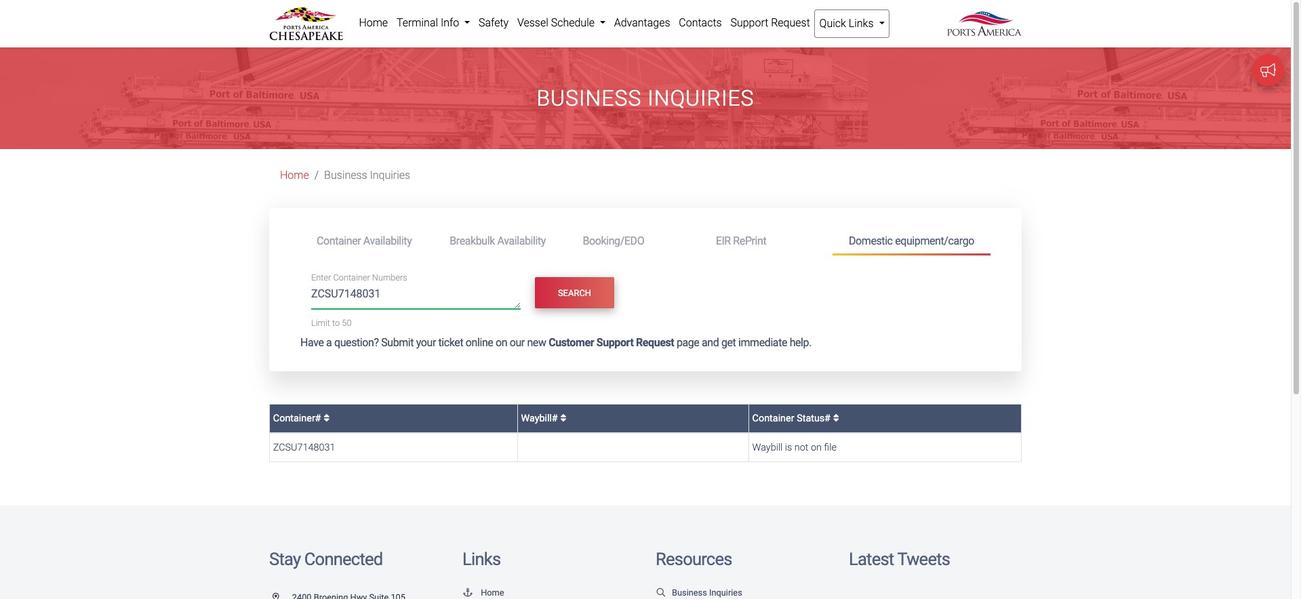 Task type: vqa. For each thing, say whether or not it's contained in the screenshot.
Name to the right
no



Task type: describe. For each thing, give the bounding box(es) containing it.
zcsu7148031
[[273, 442, 335, 453]]

to
[[332, 318, 340, 328]]

is
[[785, 442, 792, 453]]

immediate
[[739, 337, 787, 349]]

1 vertical spatial business inquiries
[[324, 169, 410, 182]]

have a question? submit your ticket online on our new customer support request page and get immediate help.
[[300, 337, 812, 349]]

support request
[[731, 16, 810, 29]]

advantages
[[614, 16, 670, 29]]

safety
[[479, 16, 509, 29]]

support request link
[[726, 9, 815, 37]]

container#
[[273, 413, 324, 424]]

business inquiries link
[[656, 588, 742, 599]]

breakbulk
[[450, 235, 495, 247]]

container status# link
[[753, 413, 840, 424]]

2 vertical spatial inquiries
[[709, 588, 742, 599]]

1 vertical spatial container
[[333, 273, 370, 283]]

1 vertical spatial links
[[463, 549, 501, 570]]

container# link
[[273, 413, 330, 424]]

advantages link
[[610, 9, 675, 37]]

contacts link
[[675, 9, 726, 37]]

container availability
[[317, 235, 412, 247]]

search image
[[656, 590, 667, 598]]

availability for container availability
[[363, 235, 412, 247]]

breakbulk availability
[[450, 235, 546, 247]]

quick links link
[[815, 9, 890, 38]]

safety link
[[474, 9, 513, 37]]

0 horizontal spatial support
[[597, 337, 634, 349]]

0 vertical spatial on
[[496, 337, 507, 349]]

numbers
[[372, 273, 407, 283]]

and
[[702, 337, 719, 349]]

online
[[466, 337, 493, 349]]

container for container availability
[[317, 235, 361, 247]]

stay
[[269, 549, 301, 570]]

1 horizontal spatial on
[[811, 442, 822, 453]]

our
[[510, 337, 525, 349]]

container status#
[[753, 413, 833, 424]]

have
[[300, 337, 324, 349]]

request inside support request link
[[771, 16, 810, 29]]

question?
[[334, 337, 379, 349]]

eir
[[716, 235, 731, 247]]

status#
[[797, 413, 831, 424]]

search button
[[535, 278, 615, 309]]

contacts
[[679, 16, 722, 29]]

domestic equipment/cargo
[[849, 235, 975, 247]]

help.
[[790, 337, 812, 349]]

submit
[[381, 337, 414, 349]]

0 horizontal spatial business
[[324, 169, 367, 182]]

vessel
[[517, 16, 549, 29]]

connected
[[304, 549, 383, 570]]

reprint
[[733, 235, 767, 247]]

eir reprint link
[[700, 229, 833, 254]]

booking/edo link
[[567, 229, 700, 254]]

2 horizontal spatial business
[[672, 588, 707, 599]]

limit
[[311, 318, 330, 328]]

terminal info
[[397, 16, 462, 29]]

enter container numbers
[[311, 273, 407, 283]]

resources
[[656, 549, 732, 570]]

quick links
[[820, 17, 877, 30]]

tweets
[[898, 549, 950, 570]]

0 vertical spatial home
[[359, 16, 388, 29]]

schedule
[[551, 16, 595, 29]]

booking/edo
[[583, 235, 644, 247]]

0 vertical spatial inquiries
[[648, 86, 755, 111]]

sort image
[[561, 414, 567, 423]]

file
[[824, 442, 837, 453]]

vessel schedule
[[517, 16, 597, 29]]



Task type: locate. For each thing, give the bounding box(es) containing it.
1 vertical spatial on
[[811, 442, 822, 453]]

0 horizontal spatial sort image
[[324, 414, 330, 423]]

container up the waybill
[[753, 413, 795, 424]]

1 sort image from the left
[[324, 414, 330, 423]]

1 horizontal spatial support
[[731, 16, 769, 29]]

1 vertical spatial home
[[280, 169, 309, 182]]

domestic
[[849, 235, 893, 247]]

on left file
[[811, 442, 822, 453]]

sort image
[[324, 414, 330, 423], [833, 414, 840, 423]]

home link
[[355, 9, 392, 37], [280, 169, 309, 182], [463, 588, 504, 599]]

1 horizontal spatial business
[[537, 86, 642, 111]]

availability right breakbulk
[[497, 235, 546, 247]]

vessel schedule link
[[513, 9, 610, 37]]

container availability link
[[300, 229, 434, 254]]

breakbulk availability link
[[434, 229, 567, 254]]

anchor image
[[463, 590, 473, 598]]

enter
[[311, 273, 331, 283]]

0 vertical spatial links
[[849, 17, 874, 30]]

2 horizontal spatial home
[[481, 588, 504, 599]]

2 availability from the left
[[497, 235, 546, 247]]

1 horizontal spatial availability
[[497, 235, 546, 247]]

sort image for container#
[[324, 414, 330, 423]]

0 vertical spatial home link
[[355, 9, 392, 37]]

1 vertical spatial home link
[[280, 169, 309, 182]]

eir reprint
[[716, 235, 767, 247]]

business
[[537, 86, 642, 111], [324, 169, 367, 182], [672, 588, 707, 599]]

1 horizontal spatial home link
[[355, 9, 392, 37]]

inquiries
[[648, 86, 755, 111], [370, 169, 410, 182], [709, 588, 742, 599]]

availability for breakbulk availability
[[497, 235, 546, 247]]

2 vertical spatial home link
[[463, 588, 504, 599]]

0 vertical spatial support
[[731, 16, 769, 29]]

availability
[[363, 235, 412, 247], [497, 235, 546, 247]]

domestic equipment/cargo link
[[833, 229, 991, 256]]

page
[[677, 337, 700, 349]]

0 vertical spatial request
[[771, 16, 810, 29]]

container right enter
[[333, 273, 370, 283]]

terminal info link
[[392, 9, 474, 37]]

1 vertical spatial request
[[636, 337, 674, 349]]

a
[[326, 337, 332, 349]]

on
[[496, 337, 507, 349], [811, 442, 822, 453]]

1 horizontal spatial sort image
[[833, 414, 840, 423]]

your
[[416, 337, 436, 349]]

links
[[849, 17, 874, 30], [463, 549, 501, 570]]

2 sort image from the left
[[833, 414, 840, 423]]

stay connected
[[269, 549, 383, 570]]

not
[[795, 442, 809, 453]]

2 vertical spatial business inquiries
[[672, 588, 742, 599]]

customer
[[549, 337, 594, 349]]

terminal
[[397, 16, 438, 29]]

0 vertical spatial business inquiries
[[537, 86, 755, 111]]

new
[[527, 337, 546, 349]]

container for container status#
[[753, 413, 795, 424]]

2 vertical spatial container
[[753, 413, 795, 424]]

waybill#
[[521, 413, 561, 424]]

support right contacts
[[731, 16, 769, 29]]

container
[[317, 235, 361, 247], [333, 273, 370, 283], [753, 413, 795, 424]]

1 horizontal spatial links
[[849, 17, 874, 30]]

on left the our
[[496, 337, 507, 349]]

request left "page"
[[636, 337, 674, 349]]

0 horizontal spatial request
[[636, 337, 674, 349]]

latest tweets
[[849, 549, 950, 570]]

container inside container availability link
[[317, 235, 361, 247]]

get
[[722, 337, 736, 349]]

support right customer
[[597, 337, 634, 349]]

Enter Container Numbers text field
[[311, 286, 521, 309]]

50
[[342, 318, 352, 328]]

sort image inside container# link
[[324, 414, 330, 423]]

1 vertical spatial inquiries
[[370, 169, 410, 182]]

request left quick
[[771, 16, 810, 29]]

waybill
[[753, 442, 783, 453]]

search
[[558, 288, 591, 298]]

container up enter
[[317, 235, 361, 247]]

0 horizontal spatial home
[[280, 169, 309, 182]]

1 availability from the left
[[363, 235, 412, 247]]

limit to 50
[[311, 318, 352, 328]]

sort image up zcsu7148031
[[324, 414, 330, 423]]

equipment/cargo
[[895, 235, 975, 247]]

request
[[771, 16, 810, 29], [636, 337, 674, 349]]

info
[[441, 16, 459, 29]]

business inquiries
[[537, 86, 755, 111], [324, 169, 410, 182], [672, 588, 742, 599]]

customer support request link
[[549, 337, 674, 349]]

2 horizontal spatial home link
[[463, 588, 504, 599]]

2 vertical spatial business
[[672, 588, 707, 599]]

2 vertical spatial home
[[481, 588, 504, 599]]

0 horizontal spatial home link
[[280, 169, 309, 182]]

availability up numbers
[[363, 235, 412, 247]]

sort image right status# on the right bottom of the page
[[833, 414, 840, 423]]

0 horizontal spatial on
[[496, 337, 507, 349]]

1 vertical spatial support
[[597, 337, 634, 349]]

waybill is not on file
[[753, 442, 837, 453]]

sort image inside container status# link
[[833, 414, 840, 423]]

0 vertical spatial container
[[317, 235, 361, 247]]

support
[[731, 16, 769, 29], [597, 337, 634, 349]]

0 horizontal spatial links
[[463, 549, 501, 570]]

1 horizontal spatial request
[[771, 16, 810, 29]]

map marker alt image
[[273, 594, 290, 600]]

0 vertical spatial business
[[537, 86, 642, 111]]

ticket
[[438, 337, 463, 349]]

0 horizontal spatial availability
[[363, 235, 412, 247]]

links up anchor image
[[463, 549, 501, 570]]

1 horizontal spatial home
[[359, 16, 388, 29]]

quick
[[820, 17, 846, 30]]

latest
[[849, 549, 894, 570]]

1 vertical spatial business
[[324, 169, 367, 182]]

home
[[359, 16, 388, 29], [280, 169, 309, 182], [481, 588, 504, 599]]

sort image for container status#
[[833, 414, 840, 423]]

waybill# link
[[521, 413, 567, 424]]

links right quick
[[849, 17, 874, 30]]



